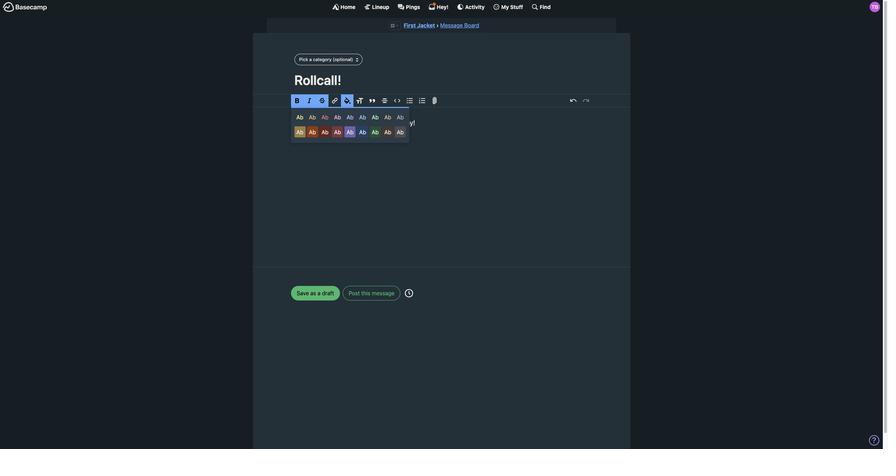 Task type: vqa. For each thing, say whether or not it's contained in the screenshot.
Hello everyone! Let's do a roll call today!
no



Task type: locate. For each thing, give the bounding box(es) containing it.
main element
[[0, 0, 884, 14]]

find button
[[532, 3, 551, 10]]

type
[[295, 129, 309, 137]]

your
[[311, 129, 324, 137]]

do
[[359, 119, 367, 127]]

0 horizontal spatial a
[[310, 57, 312, 62]]

2 vertical spatial a
[[318, 290, 321, 296]]

a right as
[[318, 290, 321, 296]]

2 horizontal spatial a
[[369, 119, 372, 127]]

first jacket
[[404, 22, 435, 28]]

a
[[310, 57, 312, 62], [369, 119, 372, 127], [318, 290, 321, 296]]

first jacket link
[[404, 22, 435, 28]]

schedule this to post later image
[[405, 289, 414, 297]]

roll
[[374, 119, 383, 127]]

this
[[362, 290, 371, 296]]

hello everyone! let's do a roll call today! type your name out here :)
[[295, 119, 415, 137]]

activity
[[465, 4, 485, 10]]

post
[[349, 290, 360, 296]]

message
[[372, 290, 395, 296]]

(optional)
[[333, 57, 353, 62]]

home
[[341, 4, 356, 10]]

1 vertical spatial a
[[369, 119, 372, 127]]

first
[[404, 22, 416, 28]]

my
[[502, 4, 509, 10]]

a inside the hello everyone! let's do a roll call today! type your name out here :)
[[369, 119, 372, 127]]

everyone!
[[312, 119, 341, 127]]

jacket
[[417, 22, 435, 28]]

Type a title… text field
[[295, 72, 589, 88]]

hey!
[[437, 4, 449, 10]]

a right do
[[369, 119, 372, 127]]

Write away… text field
[[274, 107, 610, 259]]

lineup
[[372, 4, 390, 10]]

my stuff button
[[493, 3, 523, 10]]

a right pick on the top of the page
[[310, 57, 312, 62]]

pick a category (optional) button
[[295, 54, 363, 65]]

stuff
[[511, 4, 523, 10]]

lineup link
[[364, 3, 390, 10]]

my stuff
[[502, 4, 523, 10]]

draft
[[322, 290, 334, 296]]



Task type: describe. For each thing, give the bounding box(es) containing it.
board
[[465, 22, 480, 28]]

message
[[441, 22, 463, 28]]

save
[[297, 290, 309, 296]]

pick a category (optional)
[[299, 57, 353, 62]]

category
[[313, 57, 332, 62]]

let's
[[343, 119, 358, 127]]

hey! button
[[429, 2, 449, 10]]

tyler black image
[[870, 2, 881, 12]]

hello
[[295, 119, 310, 127]]

message board link
[[441, 22, 480, 28]]

pick
[[299, 57, 308, 62]]

pings
[[406, 4, 420, 10]]

activity link
[[457, 3, 485, 10]]

pings button
[[398, 3, 420, 10]]

find
[[540, 4, 551, 10]]

call
[[385, 119, 395, 127]]

switch accounts image
[[3, 2, 47, 12]]

today!
[[397, 119, 415, 127]]

› message board
[[437, 22, 480, 28]]

name
[[326, 129, 343, 137]]

1 horizontal spatial a
[[318, 290, 321, 296]]

post this message button
[[343, 286, 401, 301]]

save as a draft
[[297, 290, 334, 296]]

post this message
[[349, 290, 395, 296]]

as
[[311, 290, 316, 296]]

0 vertical spatial a
[[310, 57, 312, 62]]

home link
[[332, 3, 356, 10]]

:)
[[371, 129, 375, 137]]

save as a draft button
[[291, 286, 340, 301]]

›
[[437, 22, 439, 28]]

out
[[344, 129, 354, 137]]

here
[[356, 129, 369, 137]]



